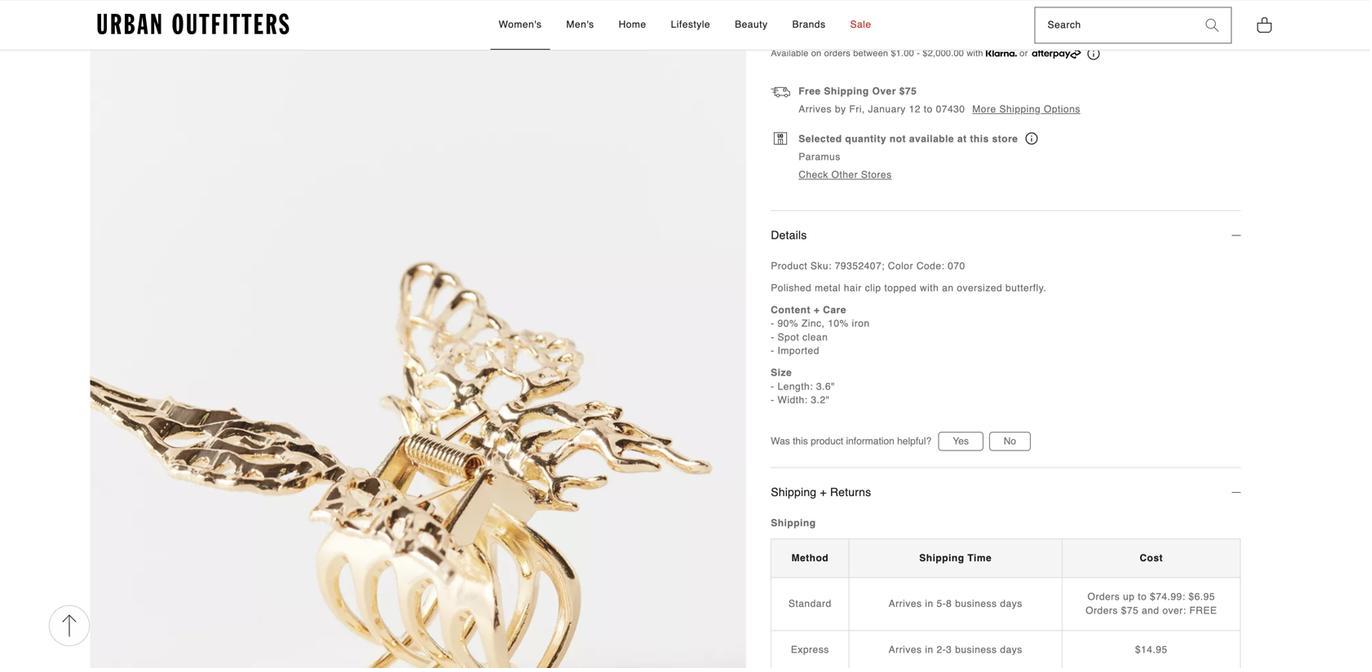 Task type: locate. For each thing, give the bounding box(es) containing it.
in
[[925, 599, 934, 610], [925, 645, 934, 656]]

details
[[771, 229, 807, 242]]

imported
[[778, 346, 820, 357]]

men's
[[566, 19, 594, 30]]

available
[[909, 134, 954, 145]]

$6.95
[[1189, 592, 1215, 603]]

lifestyle
[[671, 19, 711, 30]]

0 vertical spatial days
[[1000, 599, 1023, 610]]

with
[[967, 48, 984, 58], [920, 283, 939, 294]]

3
[[946, 645, 952, 656]]

other
[[832, 169, 858, 181]]

$14.95
[[1135, 645, 1168, 656]]

january
[[868, 103, 906, 115]]

sku:
[[811, 261, 832, 272]]

arrives
[[799, 103, 832, 115], [889, 599, 922, 610], [889, 645, 922, 656]]

women's link
[[491, 1, 550, 50]]

$75 up 12
[[900, 86, 917, 97]]

orders
[[1088, 592, 1120, 603], [1086, 606, 1118, 617]]

1 vertical spatial to
[[924, 103, 933, 115]]

to right up on the right of page
[[1138, 592, 1147, 603]]

-
[[917, 48, 920, 58], [771, 318, 775, 330], [771, 332, 775, 343], [771, 346, 775, 357], [771, 381, 775, 393], [771, 395, 775, 406]]

list
[[831, 18, 848, 30]]

sale link
[[842, 1, 880, 50]]

arrives left 5-
[[889, 599, 922, 610]]

+ up zinc,
[[814, 305, 820, 316]]

in left 2-
[[925, 645, 934, 656]]

0 vertical spatial $75
[[900, 86, 917, 97]]

1 vertical spatial business
[[955, 645, 997, 656]]

1 vertical spatial with
[[920, 283, 939, 294]]

07430
[[936, 103, 965, 115]]

arrives down free
[[799, 103, 832, 115]]

sale
[[850, 19, 872, 30]]

$75 down up on the right of page
[[1121, 606, 1139, 617]]

1 vertical spatial in
[[925, 645, 934, 656]]

care
[[823, 305, 847, 316]]

by
[[835, 103, 846, 115]]

0 horizontal spatial $75
[[900, 86, 917, 97]]

this right was
[[793, 436, 808, 448]]

1 vertical spatial $75
[[1121, 606, 1139, 617]]

free
[[799, 86, 821, 97]]

color
[[888, 261, 914, 272]]

polished
[[771, 283, 812, 294]]

width:
[[778, 395, 808, 406]]

0 vertical spatial in
[[925, 599, 934, 610]]

1 days from the top
[[1000, 599, 1023, 610]]

selected
[[799, 134, 842, 145]]

1 in from the top
[[925, 599, 934, 610]]

store pickup image left selected
[[774, 133, 787, 145]]

shipping down was
[[771, 486, 817, 499]]

2 vertical spatial arrives
[[889, 645, 922, 656]]

to right 12
[[924, 103, 933, 115]]

paramus check other stores
[[799, 151, 892, 181]]

0 vertical spatial arrives
[[799, 103, 832, 115]]

0 vertical spatial business
[[955, 599, 997, 610]]

- right $1.00
[[917, 48, 920, 58]]

store pickup image right store
[[1026, 133, 1038, 145]]

to inside orders up to $74.99: $6.95 orders $75 and over: free
[[1138, 592, 1147, 603]]

arrives left 2-
[[889, 645, 922, 656]]

shipping up store
[[1000, 103, 1041, 115]]

available on orders between $1.00 - $2,000.00 with
[[771, 48, 986, 58]]

2-
[[937, 645, 946, 656]]

3.2"
[[811, 395, 830, 406]]

shipping left time
[[920, 553, 965, 564]]

between
[[853, 48, 889, 58]]

cost
[[1140, 553, 1163, 564]]

1 vertical spatial days
[[1000, 645, 1023, 656]]

shipping up method
[[771, 518, 816, 529]]

over
[[872, 86, 896, 97]]

0 horizontal spatial this
[[793, 436, 808, 448]]

1 horizontal spatial store pickup image
[[1026, 133, 1038, 145]]

size - length: 3.6" - width: 3.2"
[[771, 368, 835, 406]]

2 days from the top
[[1000, 645, 1023, 656]]

$75
[[900, 86, 917, 97], [1121, 606, 1139, 617]]

this
[[970, 134, 989, 145], [793, 436, 808, 448]]

to right add
[[793, 18, 802, 30]]

with left klarna icon
[[967, 48, 984, 58]]

2 horizontal spatial to
[[1138, 592, 1147, 603]]

time
[[968, 553, 992, 564]]

0 vertical spatial this
[[970, 134, 989, 145]]

store pickup image
[[774, 133, 787, 145], [1026, 133, 1038, 145]]

home link
[[611, 1, 655, 50]]

shipping for shipping time
[[920, 553, 965, 564]]

an
[[942, 283, 954, 294]]

afterpay image
[[1032, 49, 1081, 59]]

butterfly.
[[1006, 283, 1047, 294]]

+
[[814, 305, 820, 316], [820, 486, 827, 499]]

with left an
[[920, 283, 939, 294]]

in for 2-
[[925, 645, 934, 656]]

no
[[1004, 436, 1016, 448]]

orders left up on the right of page
[[1088, 592, 1120, 603]]

home
[[619, 19, 647, 30]]

business right 8
[[955, 599, 997, 610]]

arrives for arrives in 5-8 business days
[[889, 599, 922, 610]]

business right 3
[[955, 645, 997, 656]]

business
[[955, 599, 997, 610], [955, 645, 997, 656]]

arrives inside free shipping over $75 arrives by fri, january 12 to 07430 more shipping options
[[799, 103, 832, 115]]

this right 'at'
[[970, 134, 989, 145]]

1 horizontal spatial to
[[924, 103, 933, 115]]

zinc,
[[802, 318, 825, 330]]

+ inside dropdown button
[[820, 486, 827, 499]]

business for 8
[[955, 599, 997, 610]]

stores
[[861, 169, 892, 181]]

shipping inside dropdown button
[[771, 486, 817, 499]]

2 in from the top
[[925, 645, 934, 656]]

method
[[792, 553, 829, 564]]

in left 5-
[[925, 599, 934, 610]]

beauty link
[[727, 1, 776, 50]]

days
[[1000, 599, 1023, 610], [1000, 645, 1023, 656]]

1 horizontal spatial $75
[[1121, 606, 1139, 617]]

1 vertical spatial +
[[820, 486, 827, 499]]

1 vertical spatial arrives
[[889, 599, 922, 610]]

3.6"
[[816, 381, 835, 393]]

main navigation element
[[352, 1, 1019, 50]]

clean
[[803, 332, 828, 343]]

days right 8
[[1000, 599, 1023, 610]]

brands link
[[784, 1, 834, 50]]

+ for content
[[814, 305, 820, 316]]

+ inside 'content + care - 90% zinc, 10% iron - spot clean - imported'
[[814, 305, 820, 316]]

None search field
[[1036, 8, 1194, 43]]

my shopping bag image
[[1257, 15, 1273, 33]]

1 business from the top
[[955, 599, 997, 610]]

0 horizontal spatial store pickup image
[[774, 133, 787, 145]]

days for arrives in 5-8 business days
[[1000, 599, 1023, 610]]

add to wish list button
[[771, 18, 848, 30]]

to
[[793, 18, 802, 30], [924, 103, 933, 115], [1138, 592, 1147, 603]]

0 vertical spatial to
[[793, 18, 802, 30]]

selected quantity not available at this store
[[799, 134, 1022, 145]]

0 vertical spatial +
[[814, 305, 820, 316]]

2 business from the top
[[955, 645, 997, 656]]

2 store pickup image from the left
[[1026, 133, 1038, 145]]

arrives for arrives in 2-3 business days
[[889, 645, 922, 656]]

add
[[771, 18, 790, 30]]

Search text field
[[1036, 8, 1194, 43]]

shipping options image
[[771, 85, 791, 104]]

orders left and
[[1086, 606, 1118, 617]]

+ left returns
[[820, 486, 827, 499]]

shipping for shipping
[[771, 518, 816, 529]]

more
[[973, 103, 997, 115]]

urban outfitters image
[[97, 14, 289, 35]]

0 vertical spatial with
[[967, 48, 984, 58]]

days right 3
[[1000, 645, 1023, 656]]

shipping
[[824, 86, 869, 97], [1000, 103, 1041, 115], [771, 486, 817, 499], [771, 518, 816, 529], [920, 553, 965, 564]]

2 vertical spatial to
[[1138, 592, 1147, 603]]

helpful?
[[897, 436, 932, 448]]



Task type: vqa. For each thing, say whether or not it's contained in the screenshot.
4 for first Add to Wish List button from the bottom
no



Task type: describe. For each thing, give the bounding box(es) containing it.
lifestyle link
[[663, 1, 719, 50]]

store pickup image
[[774, 133, 787, 145]]

returns
[[830, 486, 871, 499]]

orders
[[824, 48, 851, 58]]

product
[[811, 436, 844, 448]]

$74.99:
[[1150, 592, 1186, 603]]

shipping + returns
[[771, 486, 871, 499]]

or button
[[986, 46, 1100, 60]]

and
[[1142, 606, 1160, 617]]

charley metal butterfly claw clip #2 image
[[90, 3, 747, 669]]

+ for shipping
[[820, 486, 827, 499]]

check other stores button
[[799, 168, 892, 182]]

polished metal hair clip topped with an oversized butterfly.
[[771, 283, 1047, 294]]

0 horizontal spatial to
[[793, 18, 802, 30]]

women's
[[499, 19, 542, 30]]

days for arrives in 2-3 business days
[[1000, 645, 1023, 656]]

code:
[[917, 261, 945, 272]]

over:
[[1163, 606, 1187, 617]]

- left spot
[[771, 332, 775, 343]]

shipping for shipping + returns
[[771, 486, 817, 499]]

on
[[811, 48, 822, 58]]

metal
[[815, 283, 841, 294]]

klarna image
[[986, 50, 1017, 57]]

yes
[[953, 436, 969, 448]]

topped
[[885, 283, 917, 294]]

was
[[771, 436, 790, 448]]

5-
[[937, 599, 946, 610]]

was this product information helpful?
[[771, 436, 932, 448]]

1 store pickup image from the left
[[774, 133, 787, 145]]

- left "width:"
[[771, 395, 775, 406]]

fri,
[[849, 103, 865, 115]]

express
[[791, 645, 829, 656]]

more shipping options button
[[973, 103, 1081, 116]]

- down size
[[771, 381, 775, 393]]

0 horizontal spatial with
[[920, 283, 939, 294]]

clip
[[865, 283, 881, 294]]

spot
[[778, 332, 800, 343]]

information
[[846, 436, 895, 448]]

shipping up by
[[824, 86, 869, 97]]

not
[[890, 134, 906, 145]]

available
[[771, 48, 809, 58]]

10%
[[828, 318, 849, 330]]

in for 5-
[[925, 599, 934, 610]]

- up size
[[771, 346, 775, 357]]

hair
[[844, 283, 862, 294]]

free
[[1190, 606, 1217, 617]]

beauty
[[735, 19, 768, 30]]

070
[[948, 261, 966, 272]]

business for 3
[[955, 645, 997, 656]]

free shipping over $75 arrives by fri, january 12 to 07430 more shipping options
[[799, 86, 1081, 115]]

store
[[992, 134, 1018, 145]]

1 vertical spatial orders
[[1086, 606, 1118, 617]]

- left 90%
[[771, 318, 775, 330]]

up
[[1123, 592, 1135, 603]]

brands
[[792, 19, 826, 30]]

length:
[[778, 381, 813, 393]]

$2,000.00
[[923, 48, 964, 58]]

paramus
[[799, 151, 841, 163]]

at
[[958, 134, 967, 145]]

$75 inside orders up to $74.99: $6.95 orders $75 and over: free
[[1121, 606, 1139, 617]]

orders up to $74.99: $6.95 orders $75 and over: free
[[1086, 592, 1217, 617]]

check
[[799, 169, 829, 181]]

search image
[[1206, 19, 1219, 32]]

product
[[771, 261, 808, 272]]

90%
[[778, 318, 799, 330]]

1 vertical spatial this
[[793, 436, 808, 448]]

no button
[[989, 432, 1031, 452]]

to inside free shipping over $75 arrives by fri, january 12 to 07430 more shipping options
[[924, 103, 933, 115]]

shipping time
[[920, 553, 992, 564]]

1 horizontal spatial with
[[967, 48, 984, 58]]

men's link
[[558, 1, 602, 50]]

content
[[771, 305, 811, 316]]

79352407;
[[835, 261, 885, 272]]

content + care - 90% zinc, 10% iron - spot clean - imported
[[771, 305, 870, 357]]

options
[[1044, 103, 1081, 115]]

size
[[771, 368, 792, 379]]

$75 inside free shipping over $75 arrives by fri, january 12 to 07430 more shipping options
[[900, 86, 917, 97]]

quantity
[[845, 134, 887, 145]]

add to wish list
[[771, 18, 848, 30]]

1 horizontal spatial this
[[970, 134, 989, 145]]

arrives in 5-8 business days
[[889, 599, 1023, 610]]

or
[[1020, 48, 1028, 58]]

arrives in 2-3 business days
[[889, 645, 1023, 656]]

yes button
[[939, 432, 984, 452]]

wish
[[805, 18, 828, 30]]

shipping + returns button
[[771, 469, 1241, 517]]

0 vertical spatial orders
[[1088, 592, 1120, 603]]



